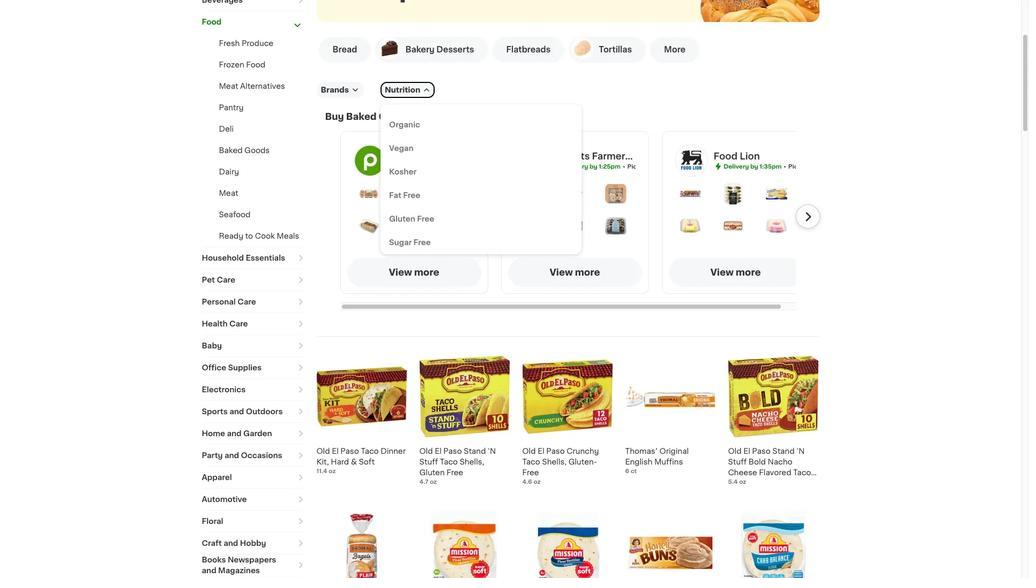 Task type: vqa. For each thing, say whether or not it's contained in the screenshot.
the 16
no



Task type: describe. For each thing, give the bounding box(es) containing it.
shells
[[728, 480, 751, 488]]

flatbreads
[[506, 46, 551, 54]]

to
[[245, 233, 253, 240]]

free for fat free
[[403, 192, 420, 199]]

baked goods
[[219, 147, 270, 154]]

books
[[202, 557, 226, 564]]

bakery desserts image
[[379, 38, 400, 59]]

apparel link
[[202, 467, 304, 489]]

by for delivery by 1:25pm
[[429, 164, 437, 170]]

meat for meat alternatives
[[219, 83, 238, 90]]

kosher link
[[385, 160, 575, 184]]

organic
[[389, 121, 420, 129]]

vegan
[[389, 145, 414, 152]]

meat alternatives link
[[219, 83, 285, 90]]

sprouts
[[553, 152, 590, 161]]

care for health care
[[229, 321, 248, 328]]

j. skinner baking strawberry cheese danish image
[[723, 215, 744, 237]]

oz inside the old el paso taco dinner kit, hard & soft 11.4 oz
[[329, 469, 336, 475]]

household essentials link
[[202, 248, 304, 269]]

2.0mi
[[811, 164, 828, 170]]

publix bakery sugar cookies, frosted image
[[401, 183, 422, 205]]

paso for taco
[[443, 448, 462, 456]]

1:25pm inside sprouts farmers market delivery by 1:25pm • pickup 13.0mi
[[599, 164, 621, 170]]

english
[[625, 459, 653, 466]]

delivery for delivery by 1:35pm
[[724, 164, 749, 170]]

tortillas image
[[572, 38, 594, 59]]

view more link for publix
[[347, 258, 481, 287]]

mission carb balance soft taco flour tortillas image
[[728, 509, 818, 579]]

kit,
[[317, 459, 329, 466]]

old for old el paso crunchy taco shells, gluten- free
[[522, 448, 536, 456]]

food lion image
[[675, 145, 707, 177]]

view more for sprouts farmers market
[[550, 269, 600, 277]]

brands button
[[317, 82, 363, 98]]

and for sports
[[229, 408, 244, 416]]

1 1:25pm from the left
[[438, 164, 460, 170]]

ct
[[631, 469, 637, 475]]

office supplies link
[[202, 358, 304, 379]]

fresh
[[219, 40, 240, 47]]

bread link
[[319, 37, 371, 63]]

sports
[[202, 408, 228, 416]]

seafood link
[[219, 211, 251, 219]]

stuff for cheese
[[728, 459, 747, 466]]

free for gluten free
[[417, 215, 434, 223]]

cheese
[[728, 470, 757, 477]]

household essentials
[[202, 255, 285, 262]]

sugar free
[[389, 239, 431, 247]]

bakery desserts
[[405, 46, 474, 54]]

tortillas link
[[569, 37, 646, 63]]

apparel
[[202, 474, 232, 482]]

immaculate baking company cinnamon rolls image
[[562, 215, 583, 237]]

view more button for food lion
[[669, 258, 803, 287]]

old el paso stand 'n stuff taco shells, gluten free image
[[419, 352, 509, 442]]

delivery for delivery by 1:25pm
[[402, 164, 427, 170]]

organic link
[[385, 113, 575, 137]]

more for food lion
[[736, 269, 761, 277]]

craft and hobby link
[[202, 533, 304, 555]]

stand for nacho
[[773, 448, 795, 456]]

fat free
[[389, 192, 420, 199]]

view more link for food lion
[[669, 258, 803, 287]]

bread
[[333, 46, 357, 54]]

more
[[664, 46, 686, 54]]

sprouts farmers market image
[[514, 145, 546, 177]]

dinner
[[381, 448, 406, 456]]

pet care link
[[202, 270, 304, 291]]

deli
[[219, 125, 234, 133]]

free inside 'old el paso stand 'n stuff taco shells, gluten free 4.7 oz'
[[447, 470, 463, 477]]

salted caramel chocolate chip cookies image
[[562, 183, 583, 205]]

oz inside old el paso crunchy taco shells, gluten- free 4.6 oz
[[534, 480, 541, 486]]

craft and hobby
[[202, 540, 266, 548]]

thomas' plain bagels image
[[317, 509, 407, 579]]

occasions
[[241, 452, 282, 460]]

old el paso taco dinner kit, hard & soft 11.4 oz
[[317, 448, 406, 475]]

el for hard
[[332, 448, 339, 456]]

1 vertical spatial goods
[[244, 147, 270, 154]]

taco inside old el paso crunchy taco shells, gluten- free 4.6 oz
[[522, 459, 540, 466]]

electronics link
[[202, 380, 304, 401]]

hard
[[331, 459, 349, 466]]

and for craft
[[224, 540, 238, 548]]

view for publix
[[389, 269, 412, 277]]

5.4 oz
[[728, 480, 746, 486]]

meals
[[277, 233, 299, 240]]

13.0mi
[[650, 164, 669, 170]]

thomas' original english muffins 6 ct
[[625, 448, 689, 475]]

old for old el paso taco dinner kit, hard & soft
[[317, 448, 330, 456]]

pet care
[[202, 277, 235, 284]]

flatbreads link
[[492, 37, 565, 63]]

personal care
[[202, 299, 256, 306]]

essentials
[[246, 255, 285, 262]]

0 horizontal spatial baked
[[219, 147, 243, 154]]

meat link
[[219, 190, 238, 197]]

household
[[202, 255, 244, 262]]

and for party
[[225, 452, 239, 460]]

supplies
[[228, 365, 262, 372]]

publix
[[392, 152, 421, 161]]

you
[[481, 113, 499, 121]]

oz inside 'old el paso stand 'n stuff taco shells, gluten free 4.7 oz'
[[430, 480, 437, 486]]

gluten inside 'old el paso stand 'n stuff taco shells, gluten free 4.7 oz'
[[419, 470, 445, 477]]

alternatives
[[240, 83, 285, 90]]

food for food
[[202, 18, 221, 26]]

&
[[351, 459, 357, 466]]

group containing organic
[[381, 105, 582, 255]]

original
[[660, 448, 689, 456]]

view more link for sprouts farmers market
[[508, 258, 642, 287]]

0 vertical spatial goods
[[379, 113, 410, 121]]

and for home
[[227, 430, 242, 438]]

sprouts farmers market delivery by 1:25pm • pickup 13.0mi
[[553, 152, 669, 170]]

old for old el paso stand 'n stuff taco shells, gluten free
[[419, 448, 433, 456]]

mission super soft soft taco flour tortillas image
[[419, 509, 509, 579]]

frozen food
[[219, 61, 265, 69]]

baby
[[202, 343, 222, 350]]

food lion
[[714, 152, 760, 161]]

bakery desserts link
[[375, 37, 488, 63]]

office supplies
[[202, 365, 262, 372]]

old el paso crunchy taco shells, gluten-free image
[[522, 352, 612, 442]]

books newspapers and magazines
[[202, 557, 276, 575]]

deli link
[[219, 125, 234, 133]]

fat free link
[[385, 184, 575, 207]]

view for food lion
[[710, 269, 734, 277]]

free inside old el paso crunchy taco shells, gluten- free 4.6 oz
[[522, 470, 539, 477]]

paso for hard
[[341, 448, 359, 456]]

taco inside old el paso stand 'n stuff bold nacho cheese flavored taco shells
[[793, 470, 811, 477]]

5.4
[[728, 480, 738, 486]]

buy baked goods at stores near you
[[325, 113, 499, 121]]

ready
[[219, 233, 243, 240]]



Task type: locate. For each thing, give the bounding box(es) containing it.
el right dinner on the left bottom of page
[[435, 448, 442, 456]]

3 delivery from the left
[[724, 164, 749, 170]]

health
[[202, 321, 228, 328]]

0 horizontal spatial view more link
[[347, 258, 481, 287]]

2 pickup from the left
[[788, 164, 809, 170]]

thomas'
[[625, 448, 658, 456]]

books newspapers and magazines link
[[202, 555, 304, 577]]

old el paso stand 'n stuff taco shells, gluten free 4.7 oz
[[419, 448, 496, 486]]

view more link down immaculate baking company cinnamon rolls image
[[508, 258, 642, 287]]

free for sugar free
[[414, 239, 431, 247]]

0 horizontal spatial more
[[414, 269, 439, 277]]

1 meat from the top
[[219, 83, 238, 90]]

taco inside the old el paso taco dinner kit, hard & soft 11.4 oz
[[361, 448, 379, 456]]

3 old from the left
[[522, 448, 536, 456]]

stores
[[424, 113, 455, 121]]

stuff up cheese
[[728, 459, 747, 466]]

3 el from the left
[[538, 448, 544, 456]]

2 paso from the left
[[443, 448, 462, 456]]

mission flour burrito tortillas, large image
[[522, 509, 612, 579]]

2 view more from the left
[[550, 269, 600, 277]]

1 vertical spatial care
[[238, 299, 256, 306]]

by inside sprouts farmers market delivery by 1:25pm • pickup 13.0mi
[[590, 164, 598, 170]]

free inside fat free link
[[403, 192, 420, 199]]

2 old from the left
[[419, 448, 433, 456]]

2 1:25pm from the left
[[599, 164, 621, 170]]

1 pickup from the left
[[627, 164, 648, 170]]

'n inside 'old el paso stand 'n stuff taco shells, gluten free 4.7 oz'
[[488, 448, 496, 456]]

view more link down "sugar free"
[[347, 258, 481, 287]]

vegan link
[[385, 137, 575, 160]]

by down lion
[[751, 164, 758, 170]]

and down books
[[202, 568, 216, 575]]

2 • from the left
[[784, 164, 786, 170]]

• pickup 2.0mi
[[784, 164, 828, 170]]

oz right 4.7
[[430, 480, 437, 486]]

old up kit,
[[317, 448, 330, 456]]

sugar free link
[[385, 231, 575, 255]]

garden
[[243, 430, 272, 438]]

delivery down food lion
[[724, 164, 749, 170]]

el inside old el paso crunchy taco shells, gluten- free 4.6 oz
[[538, 448, 544, 456]]

4 paso from the left
[[752, 448, 771, 456]]

baked right buy
[[346, 113, 377, 121]]

by for delivery by 1:35pm
[[751, 164, 758, 170]]

care right health
[[229, 321, 248, 328]]

pet
[[202, 277, 215, 284]]

el inside old el paso stand 'n stuff bold nacho cheese flavored taco shells
[[744, 448, 750, 456]]

paso inside the old el paso taco dinner kit, hard & soft 11.4 oz
[[341, 448, 359, 456]]

dairy link
[[219, 168, 239, 176]]

1 old from the left
[[317, 448, 330, 456]]

el inside 'old el paso stand 'n stuff taco shells, gluten free 4.7 oz'
[[435, 448, 442, 456]]

2 view more button from the left
[[508, 258, 642, 287]]

0 horizontal spatial view more button
[[347, 258, 481, 287]]

old el paso taco dinner kit, hard & soft image
[[317, 352, 407, 442]]

1 vertical spatial meat
[[219, 190, 238, 197]]

4 old from the left
[[728, 448, 742, 456]]

1 horizontal spatial •
[[784, 164, 786, 170]]

view more link
[[347, 258, 481, 287], [508, 258, 642, 287], [669, 258, 803, 287]]

paso for gluten-
[[546, 448, 565, 456]]

seafood
[[219, 211, 251, 219]]

oz right 4.6
[[534, 480, 541, 486]]

and up home and garden
[[229, 408, 244, 416]]

0 vertical spatial food
[[202, 18, 221, 26]]

view more down j. skinner baking strawberry cheese danish image
[[710, 269, 761, 277]]

2 el from the left
[[435, 448, 442, 456]]

0 horizontal spatial view
[[389, 269, 412, 277]]

1 shells, from the left
[[460, 459, 484, 466]]

view more for food lion
[[710, 269, 761, 277]]

old inside old el paso crunchy taco shells, gluten- free 4.6 oz
[[522, 448, 536, 456]]

0 vertical spatial care
[[217, 277, 235, 284]]

1 horizontal spatial view more link
[[508, 258, 642, 287]]

1 vertical spatial baked
[[219, 147, 243, 154]]

1:25pm down vegan link
[[438, 164, 460, 170]]

frozen food link
[[219, 61, 265, 69]]

paso inside old el paso crunchy taco shells, gluten- free 4.6 oz
[[546, 448, 565, 456]]

sugar
[[389, 239, 412, 247]]

delivery by 1:35pm
[[724, 164, 782, 170]]

care up health care link
[[238, 299, 256, 306]]

meat for meat link
[[219, 190, 238, 197]]

4.7
[[419, 480, 428, 486]]

and inside books newspapers and magazines
[[202, 568, 216, 575]]

3 by from the left
[[751, 164, 758, 170]]

view more for publix
[[389, 269, 439, 277]]

1 view more from the left
[[389, 269, 439, 277]]

group
[[381, 105, 582, 255]]

near
[[457, 113, 479, 121]]

stand
[[464, 448, 486, 456], [773, 448, 795, 456]]

gluten up 4.7
[[419, 470, 445, 477]]

newspapers
[[228, 557, 276, 564]]

at
[[413, 113, 422, 121]]

market
[[633, 152, 666, 161]]

by right kosher
[[429, 164, 437, 170]]

more down immaculate baking company cinnamon rolls image
[[575, 269, 600, 277]]

paso inside old el paso stand 'n stuff bold nacho cheese flavored taco shells
[[752, 448, 771, 456]]

view down j. skinner baking strawberry cheese danish image
[[710, 269, 734, 277]]

taco inside 'old el paso stand 'n stuff taco shells, gluten free 4.7 oz'
[[440, 459, 458, 466]]

oz right 11.4
[[329, 469, 336, 475]]

gluten up sugar
[[389, 215, 415, 223]]

1 horizontal spatial stuff
[[728, 459, 747, 466]]

little debbie oatmeal creme pies image
[[679, 183, 701, 205]]

1 more from the left
[[414, 269, 439, 277]]

little debbie oatmeal creme pies image
[[401, 215, 422, 237]]

pickup inside sprouts farmers market delivery by 1:25pm • pickup 13.0mi
[[627, 164, 648, 170]]

old inside 'old el paso stand 'n stuff taco shells, gluten free 4.7 oz'
[[419, 448, 433, 456]]

view more down "sugar free"
[[389, 269, 439, 277]]

2 vertical spatial care
[[229, 321, 248, 328]]

• down farmers
[[623, 164, 625, 170]]

2 horizontal spatial food
[[714, 152, 738, 161]]

baked up dairy
[[219, 147, 243, 154]]

1 stand from the left
[[464, 448, 486, 456]]

free inside sugar free link
[[414, 239, 431, 247]]

and right home
[[227, 430, 242, 438]]

0 horizontal spatial by
[[429, 164, 437, 170]]

1 horizontal spatial more
[[575, 269, 600, 277]]

view more button for sprouts farmers market
[[508, 258, 642, 287]]

2 horizontal spatial by
[[751, 164, 758, 170]]

1 horizontal spatial 'n
[[797, 448, 805, 456]]

2 'n from the left
[[797, 448, 805, 456]]

2 stand from the left
[[773, 448, 795, 456]]

2 horizontal spatial view
[[710, 269, 734, 277]]

0 horizontal spatial food
[[202, 18, 221, 26]]

meat alternatives
[[219, 83, 285, 90]]

more button
[[650, 37, 700, 63]]

baked goods delivery or pickup image
[[693, 0, 854, 97]]

food left lion
[[714, 152, 738, 161]]

2 horizontal spatial view more link
[[669, 258, 803, 287]]

gluten
[[389, 215, 415, 223], [419, 470, 445, 477]]

• inside sprouts farmers market delivery by 1:25pm • pickup 13.0mi
[[623, 164, 625, 170]]

gluten inside group
[[389, 215, 415, 223]]

•
[[623, 164, 625, 170], [784, 164, 786, 170]]

oz
[[329, 469, 336, 475], [430, 480, 437, 486], [534, 480, 541, 486], [739, 480, 746, 486]]

2 stuff from the left
[[728, 459, 747, 466]]

1 horizontal spatial goods
[[379, 113, 410, 121]]

delivery down sprouts
[[563, 164, 588, 170]]

old up 4.7
[[419, 448, 433, 456]]

1 view more link from the left
[[347, 258, 481, 287]]

view more down immaculate baking company cinnamon rolls image
[[550, 269, 600, 277]]

old up cheese
[[728, 448, 742, 456]]

hobby
[[240, 540, 266, 548]]

lofthouse yellow frosted cookies image
[[679, 215, 701, 237]]

oz down cheese
[[739, 480, 746, 486]]

1 paso from the left
[[341, 448, 359, 456]]

stuff for gluten
[[419, 459, 438, 466]]

by down farmers
[[590, 164, 598, 170]]

desserts
[[437, 46, 474, 54]]

2 view more link from the left
[[508, 258, 642, 287]]

more for sprouts farmers market
[[575, 269, 600, 277]]

2 view from the left
[[550, 269, 573, 277]]

1 horizontal spatial baked
[[346, 113, 377, 121]]

old inside old el paso stand 'n stuff bold nacho cheese flavored taco shells
[[728, 448, 742, 456]]

flavored
[[759, 470, 791, 477]]

el for gluten-
[[538, 448, 544, 456]]

sprouts blueberry scone 4 pack image
[[605, 183, 627, 205]]

electronics
[[202, 386, 246, 394]]

0 horizontal spatial delivery
[[402, 164, 427, 170]]

brands
[[321, 86, 349, 94]]

goods
[[379, 113, 410, 121], [244, 147, 270, 154]]

0 horizontal spatial stand
[[464, 448, 486, 456]]

publix image
[[354, 145, 386, 177]]

view more button for publix
[[347, 258, 481, 287]]

0 horizontal spatial 1:25pm
[[438, 164, 460, 170]]

11.4
[[317, 469, 327, 475]]

care for personal care
[[238, 299, 256, 306]]

1 delivery from the left
[[402, 164, 427, 170]]

more down j. skinner baking strawberry cheese danish image
[[736, 269, 761, 277]]

'n for old el paso stand 'n stuff taco shells, gluten free 4.7 oz
[[488, 448, 496, 456]]

shells,
[[460, 459, 484, 466], [542, 459, 567, 466]]

view more link down j. skinner baking strawberry cheese danish image
[[669, 258, 803, 287]]

2 delivery from the left
[[563, 164, 588, 170]]

crunchy
[[567, 448, 599, 456]]

stuff up 4.7
[[419, 459, 438, 466]]

floral
[[202, 518, 223, 526]]

0 horizontal spatial 'n
[[488, 448, 496, 456]]

fresh produce
[[219, 40, 273, 47]]

old el paso stand 'n stuff bold nacho cheese flavored taco shells image
[[728, 352, 818, 442]]

el left crunchy in the right bottom of the page
[[538, 448, 544, 456]]

sports and outdoors
[[202, 408, 283, 416]]

3 view more button from the left
[[669, 258, 803, 287]]

old
[[317, 448, 330, 456], [419, 448, 433, 456], [522, 448, 536, 456], [728, 448, 742, 456]]

fat
[[389, 192, 401, 199]]

4 el from the left
[[744, 448, 750, 456]]

el for taco
[[435, 448, 442, 456]]

3 more from the left
[[736, 269, 761, 277]]

view more button down immaculate baking company cinnamon rolls image
[[508, 258, 642, 287]]

3 view more link from the left
[[669, 258, 803, 287]]

3 view from the left
[[710, 269, 734, 277]]

old up 4.6
[[522, 448, 536, 456]]

stuff
[[419, 459, 438, 466], [728, 459, 747, 466]]

publix bakery assorted cookies image
[[358, 215, 379, 237]]

paso for bold
[[752, 448, 771, 456]]

soft
[[359, 459, 375, 466]]

view
[[389, 269, 412, 277], [550, 269, 573, 277], [710, 269, 734, 277]]

0 horizontal spatial gluten
[[389, 215, 415, 223]]

1 vertical spatial gluten
[[419, 470, 445, 477]]

meat
[[219, 83, 238, 90], [219, 190, 238, 197]]

gluten free link
[[385, 207, 575, 231]]

1 horizontal spatial food
[[246, 61, 265, 69]]

view more button down "sugar free"
[[347, 258, 481, 287]]

nacho
[[768, 459, 793, 466]]

1 vertical spatial food
[[246, 61, 265, 69]]

view more button
[[347, 258, 481, 287], [508, 258, 642, 287], [669, 258, 803, 287]]

baked
[[346, 113, 377, 121], [219, 147, 243, 154]]

el up bold
[[744, 448, 750, 456]]

1 horizontal spatial by
[[590, 164, 598, 170]]

tortillas
[[599, 46, 632, 54]]

3 view more from the left
[[710, 269, 761, 277]]

1 view from the left
[[389, 269, 412, 277]]

1:25pm down farmers
[[599, 164, 621, 170]]

simple joys bakery sliced marble cake image
[[605, 215, 627, 237]]

view for sprouts farmers market
[[550, 269, 573, 277]]

el up hard
[[332, 448, 339, 456]]

meat up pantry
[[219, 83, 238, 90]]

1 el from the left
[[332, 448, 339, 456]]

nutrition button
[[381, 82, 435, 98]]

greenwise muffins, blueberry, mini image
[[358, 183, 379, 205]]

buy
[[325, 113, 344, 121]]

and right the craft
[[224, 540, 238, 548]]

muffins
[[654, 459, 683, 466]]

0 horizontal spatial •
[[623, 164, 625, 170]]

bold
[[749, 459, 766, 466]]

food for food lion
[[714, 152, 738, 161]]

sports and outdoors link
[[202, 401, 304, 423]]

1 horizontal spatial shells,
[[542, 459, 567, 466]]

2 horizontal spatial more
[[736, 269, 761, 277]]

2 by from the left
[[590, 164, 598, 170]]

2 horizontal spatial delivery
[[724, 164, 749, 170]]

1 horizontal spatial view more button
[[508, 258, 642, 287]]

2 more from the left
[[575, 269, 600, 277]]

2 shells, from the left
[[542, 459, 567, 466]]

0 vertical spatial gluten
[[389, 215, 415, 223]]

0 vertical spatial meat
[[219, 83, 238, 90]]

home and garden
[[202, 430, 272, 438]]

view more button down j. skinner baking strawberry cheese danish image
[[669, 258, 803, 287]]

stand for shells,
[[464, 448, 486, 456]]

care for pet care
[[217, 277, 235, 284]]

3 paso from the left
[[546, 448, 565, 456]]

2 vertical spatial food
[[714, 152, 738, 161]]

delivery inside sprouts farmers market delivery by 1:25pm • pickup 13.0mi
[[563, 164, 588, 170]]

1 horizontal spatial stand
[[773, 448, 795, 456]]

care right pet
[[217, 277, 235, 284]]

craft
[[202, 540, 222, 548]]

free inside "gluten free" link
[[417, 215, 434, 223]]

pickup down market
[[627, 164, 648, 170]]

thomas' original english muffins image
[[625, 352, 715, 442]]

produce
[[242, 40, 273, 47]]

personal
[[202, 299, 236, 306]]

food
[[202, 18, 221, 26], [246, 61, 265, 69], [714, 152, 738, 161]]

1 stuff from the left
[[419, 459, 438, 466]]

view down sugar
[[389, 269, 412, 277]]

stuff inside old el paso stand 'n stuff bold nacho cheese flavored taco shells
[[728, 459, 747, 466]]

1 view more button from the left
[[347, 258, 481, 287]]

magazines
[[218, 568, 260, 575]]

meat down dairy
[[219, 190, 238, 197]]

0 horizontal spatial pickup
[[627, 164, 648, 170]]

0 horizontal spatial view more
[[389, 269, 439, 277]]

pantry link
[[219, 104, 244, 111]]

1 horizontal spatial view
[[550, 269, 573, 277]]

0 vertical spatial baked
[[346, 113, 377, 121]]

personal care link
[[202, 292, 304, 313]]

more down "sugar free"
[[414, 269, 439, 277]]

automotive
[[202, 496, 247, 504]]

old el paso crunchy taco shells, gluten- free 4.6 oz
[[522, 448, 599, 486]]

0 horizontal spatial goods
[[244, 147, 270, 154]]

el inside the old el paso taco dinner kit, hard & soft 11.4 oz
[[332, 448, 339, 456]]

1 horizontal spatial gluten
[[419, 470, 445, 477]]

dairy
[[219, 168, 239, 176]]

• right 1:35pm
[[784, 164, 786, 170]]

'n
[[488, 448, 496, 456], [797, 448, 805, 456]]

shells, inside old el paso crunchy taco shells, gluten- free 4.6 oz
[[542, 459, 567, 466]]

stuff inside 'old el paso stand 'n stuff taco shells, gluten free 4.7 oz'
[[419, 459, 438, 466]]

pickup left 2.0mi
[[788, 164, 809, 170]]

entenmann's all butter loaf cake image
[[766, 183, 787, 205]]

little debbie honey buns image
[[625, 509, 715, 579]]

food up fresh
[[202, 18, 221, 26]]

and right the party
[[225, 452, 239, 460]]

food down produce
[[246, 61, 265, 69]]

lilly's cookies, black & white image
[[723, 183, 744, 205]]

old inside the old el paso taco dinner kit, hard & soft 11.4 oz
[[317, 448, 330, 456]]

fresh produce link
[[219, 40, 273, 47]]

el for bold
[[744, 448, 750, 456]]

2 meat from the top
[[219, 190, 238, 197]]

2 horizontal spatial view more button
[[669, 258, 803, 287]]

1 by from the left
[[429, 164, 437, 170]]

2 horizontal spatial view more
[[710, 269, 761, 277]]

'n for old el paso stand 'n stuff bold nacho cheese flavored taco shells
[[797, 448, 805, 456]]

shells, inside 'old el paso stand 'n stuff taco shells, gluten free 4.7 oz'
[[460, 459, 484, 466]]

more for publix
[[414, 269, 439, 277]]

lofthouse sugar cookies, frosted image
[[766, 215, 787, 237]]

delivery down publix
[[402, 164, 427, 170]]

1 horizontal spatial pickup
[[788, 164, 809, 170]]

0 horizontal spatial stuff
[[419, 459, 438, 466]]

1 horizontal spatial delivery
[[563, 164, 588, 170]]

'n inside old el paso stand 'n stuff bold nacho cheese flavored taco shells
[[797, 448, 805, 456]]

gluten free
[[389, 215, 434, 223]]

stand inside old el paso stand 'n stuff bold nacho cheese flavored taco shells
[[773, 448, 795, 456]]

cook
[[255, 233, 275, 240]]

1 horizontal spatial view more
[[550, 269, 600, 277]]

stand inside 'old el paso stand 'n stuff taco shells, gluten free 4.7 oz'
[[464, 448, 486, 456]]

0 horizontal spatial shells,
[[460, 459, 484, 466]]

bakery
[[405, 46, 435, 54]]

delivery by 1:25pm
[[402, 164, 460, 170]]

1 'n from the left
[[488, 448, 496, 456]]

1 horizontal spatial 1:25pm
[[599, 164, 621, 170]]

paso inside 'old el paso stand 'n stuff taco shells, gluten free 4.7 oz'
[[443, 448, 462, 456]]

view down immaculate baking company cinnamon rolls image
[[550, 269, 573, 277]]

1 • from the left
[[623, 164, 625, 170]]

food link
[[202, 11, 304, 33]]



